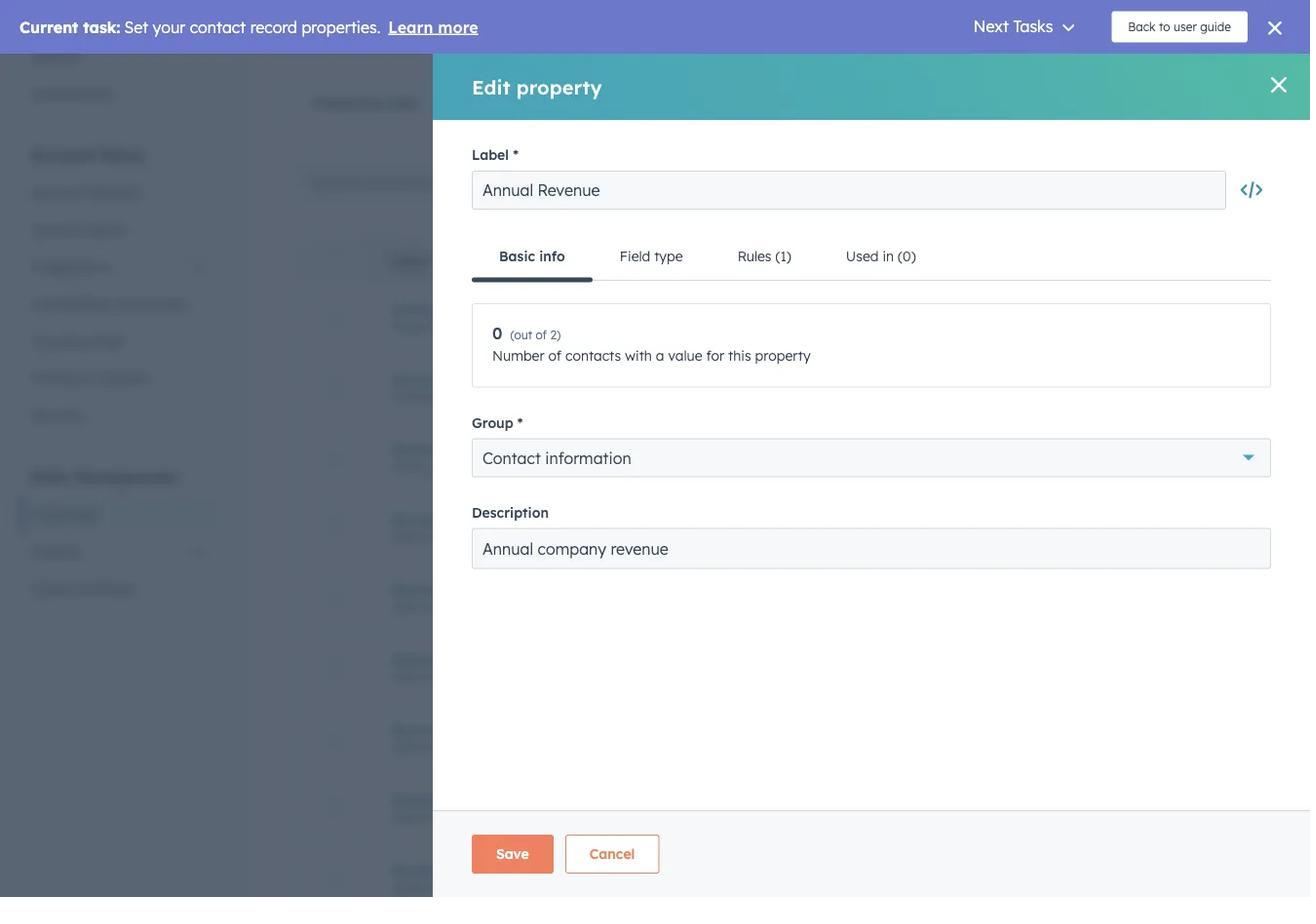 Task type: locate. For each thing, give the bounding box(es) containing it.
lead
[[464, 511, 497, 528], [605, 581, 639, 598], [571, 651, 605, 668]]

picker up became an evangelist date date picker
[[422, 740, 455, 755]]

a for lead
[[451, 511, 459, 528]]

information for became a lead date
[[803, 520, 879, 537]]

picker up became an opportunity date date picker
[[422, 810, 455, 825]]

picker
[[422, 459, 455, 474], [422, 529, 455, 544], [422, 600, 455, 614], [422, 670, 455, 684], [422, 740, 455, 755], [422, 810, 455, 825], [422, 880, 455, 895]]

4 0 from the top
[[1231, 801, 1240, 818]]

6 became from the top
[[392, 792, 446, 809]]

became left subscriber on the bottom
[[392, 722, 446, 739]]

1 horizontal spatial lead
[[571, 651, 605, 668]]

picker down became an evangelist date date picker
[[422, 880, 455, 895]]

& right users on the left top of page
[[71, 221, 81, 238]]

picker inside became a lead date date picker
[[422, 529, 455, 544]]

became a sales qualified lead date date picker
[[392, 651, 641, 684]]

2 vertical spatial &
[[81, 580, 91, 597]]

a left customer
[[451, 441, 459, 458]]

0 vertical spatial contact information
[[749, 520, 879, 537]]

a inside became a lead date date picker
[[451, 511, 459, 528]]

became an opportunity date button
[[392, 862, 702, 879]]

group
[[749, 256, 791, 270]]

select an object:
[[308, 10, 437, 29]]

4 a from the top
[[451, 651, 459, 668]]

an inside became an evangelist date date picker
[[451, 792, 468, 809]]

marketing
[[464, 581, 533, 598]]

& left export at the bottom left of the page
[[81, 580, 91, 597]]

0 horizontal spatial lead
[[464, 511, 497, 528]]

5 became from the top
[[392, 722, 446, 739]]

became down became a customer date date picker
[[392, 511, 446, 528]]

1 vertical spatial account
[[31, 184, 84, 201]]

0 vertical spatial information
[[803, 520, 879, 537]]

became for became a customer date
[[392, 441, 446, 458]]

became inside became an evangelist date date picker
[[392, 792, 446, 809]]

a inside the became a marketing qualified lead date date picker
[[451, 581, 459, 598]]

picker inside became a customer date date picker
[[422, 459, 455, 474]]

average
[[392, 370, 448, 387]]

2 picker from the top
[[422, 529, 455, 544]]

notifications link
[[20, 75, 218, 112]]

account up users on the left top of page
[[31, 184, 84, 201]]

tracking code link
[[20, 322, 218, 359]]

1 picker from the top
[[422, 459, 455, 474]]

properties inside 'properties (155)' link
[[312, 95, 382, 112]]

lead inside 'became a sales qualified lead date date picker'
[[571, 651, 605, 668]]

properties left (155)
[[312, 95, 382, 112]]

& inside users & teams link
[[71, 221, 81, 238]]

& for teams
[[71, 221, 81, 238]]

became
[[392, 441, 446, 458], [392, 511, 446, 528], [392, 581, 446, 598], [392, 651, 446, 668], [392, 722, 446, 739], [392, 792, 446, 809], [392, 862, 446, 879]]

go to contacts settings
[[1097, 11, 1255, 28]]

became down became an evangelist date date picker
[[392, 862, 446, 879]]

tab panel
[[284, 127, 1280, 897]]

became a marketing qualified lead date date picker
[[392, 581, 675, 614]]

contact
[[749, 520, 800, 537], [749, 801, 800, 818]]

0 vertical spatial hubspot
[[979, 379, 1036, 396]]

became left sales
[[392, 651, 446, 668]]

integrations button
[[20, 248, 218, 285]]

a
[[451, 441, 459, 458], [451, 511, 459, 528], [451, 581, 459, 598], [451, 651, 459, 668], [451, 722, 459, 739]]

2 horizontal spatial lead
[[605, 581, 639, 598]]

downloads
[[115, 295, 186, 312]]

1 vertical spatial contact
[[749, 801, 800, 818]]

became a marketing qualified lead date button
[[392, 581, 702, 598]]

an left opportunity
[[451, 862, 468, 879]]

export
[[94, 580, 137, 597]]

0
[[1231, 379, 1240, 396], [1231, 449, 1240, 466], [1231, 520, 1240, 537], [1231, 801, 1240, 818]]

1 horizontal spatial properties
[[312, 95, 382, 112]]

became left evangelist
[[392, 792, 446, 809]]

hubspot for average pageviews
[[979, 379, 1036, 396]]

management
[[74, 467, 177, 486]]

picker inside 'became a sales qualified lead date date picker'
[[422, 670, 455, 684]]

create property
[[1160, 176, 1247, 191]]

became down became a lead date date picker
[[392, 581, 446, 598]]

picker inside became an evangelist date date picker
[[422, 810, 455, 825]]

to
[[1121, 11, 1135, 28]]

defaults
[[87, 184, 141, 201]]

1 information from the top
[[803, 520, 879, 537]]

settings
[[1202, 11, 1255, 28]]

2 vertical spatial an
[[451, 862, 468, 879]]

&
[[71, 221, 81, 238], [82, 369, 92, 386], [81, 580, 91, 597]]

all
[[507, 174, 525, 191]]

1 vertical spatial qualified
[[504, 651, 567, 668]]

a down became a customer date date picker
[[451, 511, 459, 528]]

2 0 from the top
[[1231, 449, 1240, 466]]

3 a from the top
[[451, 581, 459, 598]]

qualified inside 'became a sales qualified lead date date picker'
[[504, 651, 567, 668]]

3 hubspot from the top
[[979, 801, 1036, 818]]

became for became a marketing qualified lead date
[[392, 581, 446, 598]]

information
[[803, 520, 879, 537], [803, 801, 879, 818]]

a left subscriber on the bottom
[[451, 722, 459, 739]]

became down number
[[392, 441, 446, 458]]

1 vertical spatial contact information
[[749, 801, 879, 818]]

picker inside became a subscriber date date picker
[[422, 740, 455, 755]]

became an evangelist date button
[[392, 792, 702, 809]]

archived properties (0) link
[[548, 80, 751, 127]]

date
[[533, 441, 566, 458], [392, 459, 418, 474], [502, 511, 534, 528], [392, 529, 418, 544], [643, 581, 675, 598], [392, 600, 418, 614], [609, 651, 641, 668], [392, 670, 418, 684], [541, 722, 574, 739], [392, 740, 418, 755], [547, 792, 580, 809], [392, 810, 418, 825], [560, 862, 593, 879], [392, 880, 418, 895]]

picker up became a subscriber date date picker
[[422, 670, 455, 684]]

qualified right marketing
[[538, 581, 601, 598]]

1 vertical spatial &
[[82, 369, 92, 386]]

2 account from the top
[[31, 184, 84, 201]]

line
[[430, 319, 449, 333]]

hubspot for became an evangelist date
[[979, 801, 1036, 818]]

contact information for became an evangelist date
[[749, 801, 879, 818]]

4 picker from the top
[[422, 670, 455, 684]]

number
[[392, 389, 436, 404]]

4 became from the top
[[392, 651, 446, 668]]

0 vertical spatial account
[[31, 145, 94, 164]]

picker for subscriber
[[422, 740, 455, 755]]

properties up objects
[[31, 506, 97, 523]]

annual
[[392, 300, 440, 317]]

properties
[[312, 95, 382, 112], [636, 95, 702, 112], [31, 506, 97, 523]]

picker up became a lead date date picker
[[422, 459, 455, 474]]

lead for became a marketing qualified lead date
[[605, 581, 639, 598]]

properties inside properties link
[[31, 506, 97, 523]]

2 became from the top
[[392, 511, 446, 528]]

data
[[31, 467, 70, 486]]

picker down became a lead date date picker
[[422, 600, 455, 614]]

lead inside the became a marketing qualified lead date date picker
[[605, 581, 639, 598]]

opportunity
[[472, 862, 556, 879]]

1 vertical spatial hubspot
[[979, 520, 1036, 537]]

archived
[[576, 95, 632, 112]]

information for became an evangelist date
[[803, 801, 879, 818]]

2 vertical spatial lead
[[571, 651, 605, 668]]

properties for properties (155)
[[312, 95, 382, 112]]

a inside 'became a sales qualified lead date date picker'
[[451, 651, 459, 668]]

hubspot for became a lead date
[[979, 520, 1036, 537]]

an
[[360, 10, 380, 29], [451, 792, 468, 809], [451, 862, 468, 879]]

groups
[[474, 95, 521, 112]]

your
[[31, 8, 67, 28]]

0 vertical spatial lead
[[464, 511, 497, 528]]

3 picker from the top
[[422, 600, 455, 614]]

6 picker from the top
[[422, 810, 455, 825]]

became inside 'became a sales qualified lead date date picker'
[[392, 651, 446, 668]]

3 0 from the top
[[1231, 520, 1240, 537]]

properties link
[[20, 496, 218, 533]]

picker down became a customer date date picker
[[422, 529, 455, 544]]

1 contact from the top
[[749, 520, 800, 537]]

0 vertical spatial contact
[[749, 520, 800, 537]]

2 horizontal spatial properties
[[636, 95, 702, 112]]

account up the account defaults
[[31, 145, 94, 164]]

5 picker from the top
[[422, 740, 455, 755]]

tab list
[[284, 79, 752, 128]]

name button
[[368, 239, 725, 282]]

1 account from the top
[[31, 145, 94, 164]]

1 0 from the top
[[1231, 379, 1240, 396]]

became inside became a lead date date picker
[[392, 511, 446, 528]]

picker inside became an opportunity date date picker
[[422, 880, 455, 895]]

single-
[[392, 319, 430, 333]]

properties for properties
[[31, 506, 97, 523]]

became inside became a subscriber date date picker
[[392, 722, 446, 739]]

became a customer date button
[[392, 441, 702, 458]]

contact information
[[749, 520, 879, 537], [749, 801, 879, 818]]

& right privacy
[[82, 369, 92, 386]]

picker for lead
[[422, 529, 455, 544]]

lead for became a sales qualified lead date
[[571, 651, 605, 668]]

became a customer date date picker
[[392, 441, 566, 474]]

history
[[843, 379, 886, 396]]

became inside the became a marketing qualified lead date date picker
[[392, 581, 446, 598]]

& inside the import & export "link"
[[81, 580, 91, 597]]

qualified right sales
[[504, 651, 567, 668]]

import & export link
[[20, 570, 218, 607]]

0 vertical spatial &
[[71, 221, 81, 238]]

an for evangelist
[[451, 792, 468, 809]]

became an opportunity date date picker
[[392, 862, 593, 895]]

2 hubspot from the top
[[979, 520, 1036, 537]]

2 contact information from the top
[[749, 801, 879, 818]]

1 vertical spatial information
[[803, 801, 879, 818]]

1 a from the top
[[451, 441, 459, 458]]

2 information from the top
[[803, 801, 879, 818]]

a inside became a subscriber date date picker
[[451, 722, 459, 739]]

0 vertical spatial an
[[360, 10, 380, 29]]

became inside became an opportunity date date picker
[[392, 862, 446, 879]]

properties (155) link
[[285, 80, 446, 127]]

lead inside became a lead date date picker
[[464, 511, 497, 528]]

became an evangelist date date picker
[[392, 792, 580, 825]]

Search search field
[[299, 163, 494, 202]]

& inside privacy & consent link
[[82, 369, 92, 386]]

objects
[[31, 543, 80, 560]]

1 hubspot from the top
[[979, 379, 1036, 396]]

privacy & consent
[[31, 369, 148, 386]]

groups link
[[446, 80, 548, 127]]

marketplace
[[31, 295, 111, 312]]

your preferences
[[31, 8, 163, 28]]

3 became from the top
[[392, 581, 446, 598]]

2 vertical spatial hubspot
[[979, 801, 1036, 818]]

account for account defaults
[[31, 184, 84, 201]]

properties left (0)
[[636, 95, 702, 112]]

qualified inside the became a marketing qualified lead date date picker
[[538, 581, 601, 598]]

tab panel containing all groups
[[284, 127, 1280, 897]]

7 became from the top
[[392, 862, 446, 879]]

a inside became a customer date date picker
[[451, 441, 459, 458]]

1 vertical spatial lead
[[605, 581, 639, 598]]

revenue
[[444, 300, 502, 317]]

qualified
[[538, 581, 601, 598], [504, 651, 567, 668]]

account for account setup
[[31, 145, 94, 164]]

an right select
[[360, 10, 380, 29]]

objects button
[[20, 533, 218, 570]]

account
[[31, 145, 94, 164], [31, 184, 84, 201]]

1 became from the top
[[392, 441, 446, 458]]

an inside became an opportunity date date picker
[[451, 862, 468, 879]]

2 a from the top
[[451, 511, 459, 528]]

go
[[1097, 11, 1117, 28]]

an left evangelist
[[451, 792, 468, 809]]

became inside became a customer date date picker
[[392, 441, 446, 458]]

a for subscriber
[[451, 722, 459, 739]]

0 for average pageviews
[[1231, 379, 1240, 396]]

became for became a lead date
[[392, 511, 446, 528]]

0 vertical spatial qualified
[[538, 581, 601, 598]]

& for consent
[[82, 369, 92, 386]]

a left sales
[[451, 651, 459, 668]]

picker inside the became a marketing qualified lead date date picker
[[422, 600, 455, 614]]

1 contact information from the top
[[749, 520, 879, 537]]

0 horizontal spatial properties
[[31, 506, 97, 523]]

1 vertical spatial an
[[451, 792, 468, 809]]

2 contact from the top
[[749, 801, 800, 818]]

a left marketing
[[451, 581, 459, 598]]

consent
[[96, 369, 148, 386]]

code
[[89, 332, 123, 349]]

5 a from the top
[[451, 722, 459, 739]]

7 picker from the top
[[422, 880, 455, 895]]



Task type: vqa. For each thing, say whether or not it's contained in the screenshot.
second HUBSPOT from the top of the page
yes



Task type: describe. For each thing, give the bounding box(es) containing it.
became a subscriber date button
[[392, 722, 702, 739]]

data management element
[[20, 466, 218, 644]]

became for became an opportunity date
[[392, 862, 446, 879]]

picker for customer
[[422, 459, 455, 474]]

general link
[[20, 38, 218, 75]]

(0)
[[706, 95, 724, 112]]

object:
[[385, 10, 437, 29]]

properties (155)
[[312, 95, 419, 112]]

average pageviews button
[[392, 370, 702, 387]]

go to contacts settings button
[[1097, 11, 1255, 28]]

analytics
[[781, 379, 839, 396]]

contacts
[[1139, 11, 1197, 28]]

data management
[[31, 467, 177, 486]]

create
[[1160, 176, 1196, 191]]

subscriber
[[464, 722, 537, 739]]

setup
[[99, 145, 144, 164]]

archived properties (0)
[[576, 95, 724, 112]]

contact for became a lead date
[[749, 520, 800, 537]]

notifications
[[31, 84, 114, 101]]

annual revenue button
[[392, 300, 702, 317]]

became a subscriber date date picker
[[392, 722, 574, 755]]

marketplace downloads
[[31, 295, 186, 312]]

general
[[31, 47, 81, 64]]

name
[[392, 256, 427, 270]]

qualified for marketing
[[538, 581, 601, 598]]

ascending sort. press to sort descending. image
[[432, 255, 440, 268]]

account setup
[[31, 145, 144, 164]]

tracking code
[[31, 332, 123, 349]]

all groups button
[[494, 163, 602, 202]]

average pageviews number
[[392, 370, 525, 404]]

your preferences element
[[20, 7, 218, 112]]

0 for became an evangelist date
[[1231, 801, 1240, 818]]

became for became a sales qualified lead date
[[392, 651, 446, 668]]

all groups
[[507, 174, 576, 191]]

account defaults
[[31, 184, 141, 201]]

properties inside archived properties (0) link
[[636, 95, 702, 112]]

tracking
[[31, 332, 86, 349]]

tab list containing properties (155)
[[284, 79, 752, 128]]

security
[[31, 406, 84, 423]]

web
[[749, 379, 777, 396]]

ascending sort. press to sort descending. element
[[432, 255, 440, 271]]

group button
[[725, 239, 955, 282]]

preferences
[[72, 8, 163, 28]]

import
[[31, 580, 77, 597]]

property
[[1200, 176, 1247, 191]]

an for opportunity
[[451, 862, 468, 879]]

account defaults link
[[20, 174, 218, 211]]

became a sales qualified lead date button
[[392, 651, 702, 668]]

& for export
[[81, 580, 91, 597]]

teams
[[85, 221, 126, 238]]

account setup element
[[20, 144, 218, 434]]

a for sales
[[451, 651, 459, 668]]

integrations
[[31, 258, 111, 275]]

became a lead date button
[[392, 511, 702, 528]]

text
[[452, 319, 473, 333]]

became for became a subscriber date
[[392, 722, 446, 739]]

customer
[[464, 441, 529, 458]]

users & teams
[[31, 221, 126, 238]]

picker for evangelist
[[422, 810, 455, 825]]

security link
[[20, 396, 218, 434]]

a for marketing
[[451, 581, 459, 598]]

evangelist
[[472, 792, 543, 809]]

an for object:
[[360, 10, 380, 29]]

a for customer
[[451, 441, 459, 458]]

annual revenue single-line text
[[392, 300, 502, 333]]

became a lead date date picker
[[392, 511, 534, 544]]

qualified for sales
[[504, 651, 567, 668]]

picker for opportunity
[[422, 880, 455, 895]]

groups
[[529, 174, 576, 191]]

users
[[31, 221, 67, 238]]

contact for became an evangelist date
[[749, 801, 800, 818]]

privacy & consent link
[[20, 359, 218, 396]]

pageviews
[[452, 370, 525, 387]]

select
[[308, 10, 355, 29]]

contact information for became a lead date
[[749, 520, 879, 537]]

0 for became a lead date
[[1231, 520, 1240, 537]]

web analytics history
[[749, 379, 886, 396]]

(155)
[[386, 95, 419, 112]]

0 for became a customer date
[[1231, 449, 1240, 466]]

became for became an evangelist date
[[392, 792, 446, 809]]

import & export
[[31, 580, 137, 597]]

marketplace downloads link
[[20, 285, 218, 322]]

privacy
[[31, 369, 78, 386]]



